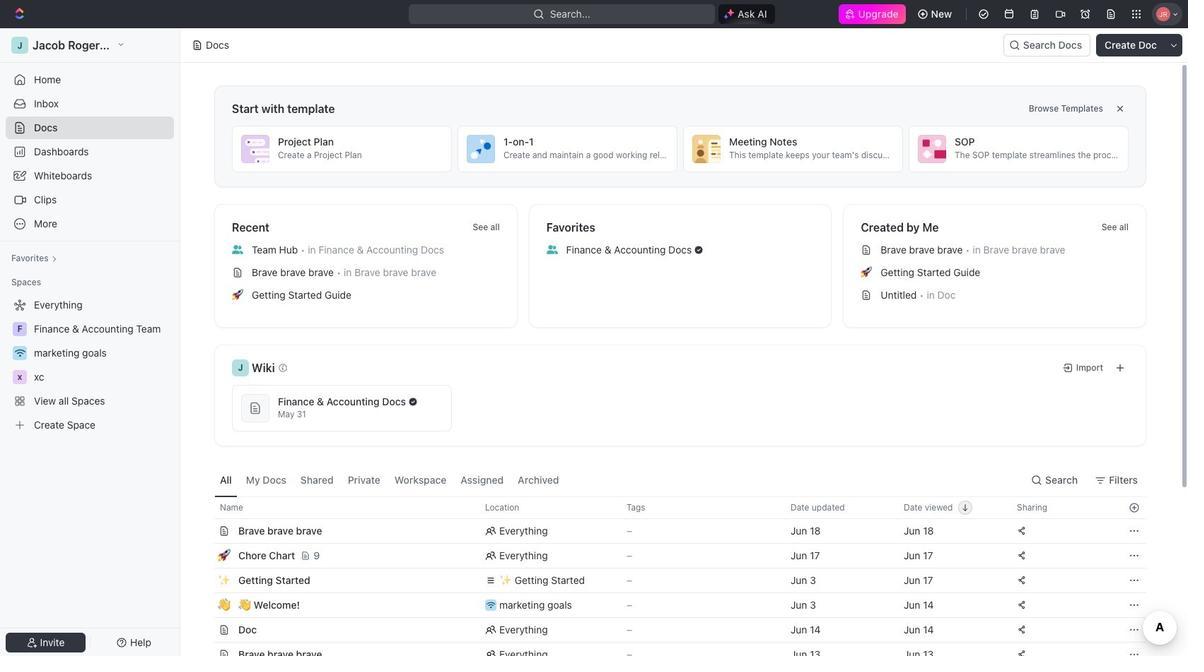 Task type: vqa. For each thing, say whether or not it's contained in the screenshot.
Tags
no



Task type: describe. For each thing, give the bounding box(es) containing it.
1-on-1 icon image
[[467, 135, 495, 163]]

1 user group image from the left
[[232, 245, 243, 254]]

1 vertical spatial jacob rogers's workspace, , element
[[232, 360, 249, 377]]

2 user group image from the left
[[546, 245, 558, 254]]

1 row from the top
[[199, 497, 1146, 520]]

xc, , element
[[13, 371, 27, 385]]

finance & accounting docs image
[[248, 402, 262, 416]]

sop icon image
[[918, 135, 946, 163]]

meeting notes icon image
[[692, 135, 721, 163]]

wifi image
[[14, 349, 25, 358]]

sidebar navigation
[[0, 28, 183, 657]]

finance & accounting team, , element
[[13, 322, 27, 337]]

tree inside sidebar navigation
[[6, 294, 174, 437]]



Task type: locate. For each thing, give the bounding box(es) containing it.
2 row from the top
[[199, 519, 1146, 545]]

5 row from the top
[[199, 593, 1146, 619]]

tab list
[[214, 464, 565, 497]]

project plan icon image
[[241, 135, 269, 163]]

wifi image
[[486, 603, 495, 610]]

3 row from the top
[[199, 544, 1146, 569]]

jacob rogers's workspace, , element inside sidebar navigation
[[11, 37, 28, 54]]

0 horizontal spatial jacob rogers's workspace, , element
[[11, 37, 28, 54]]

6 row from the top
[[199, 618, 1146, 644]]

7 row from the top
[[199, 643, 1146, 657]]

user group image
[[232, 245, 243, 254], [546, 245, 558, 254]]

0 vertical spatial jacob rogers's workspace, , element
[[11, 37, 28, 54]]

4 row from the top
[[199, 569, 1146, 594]]

jacob rogers's workspace, , element
[[11, 37, 28, 54], [232, 360, 249, 377]]

table
[[199, 497, 1146, 657]]

row
[[199, 497, 1146, 520], [199, 519, 1146, 545], [199, 544, 1146, 569], [199, 569, 1146, 594], [199, 593, 1146, 619], [199, 618, 1146, 644], [199, 643, 1146, 657]]

1 horizontal spatial jacob rogers's workspace, , element
[[232, 360, 249, 377]]

1 horizontal spatial user group image
[[546, 245, 558, 254]]

tree
[[6, 294, 174, 437]]

0 horizontal spatial user group image
[[232, 245, 243, 254]]



